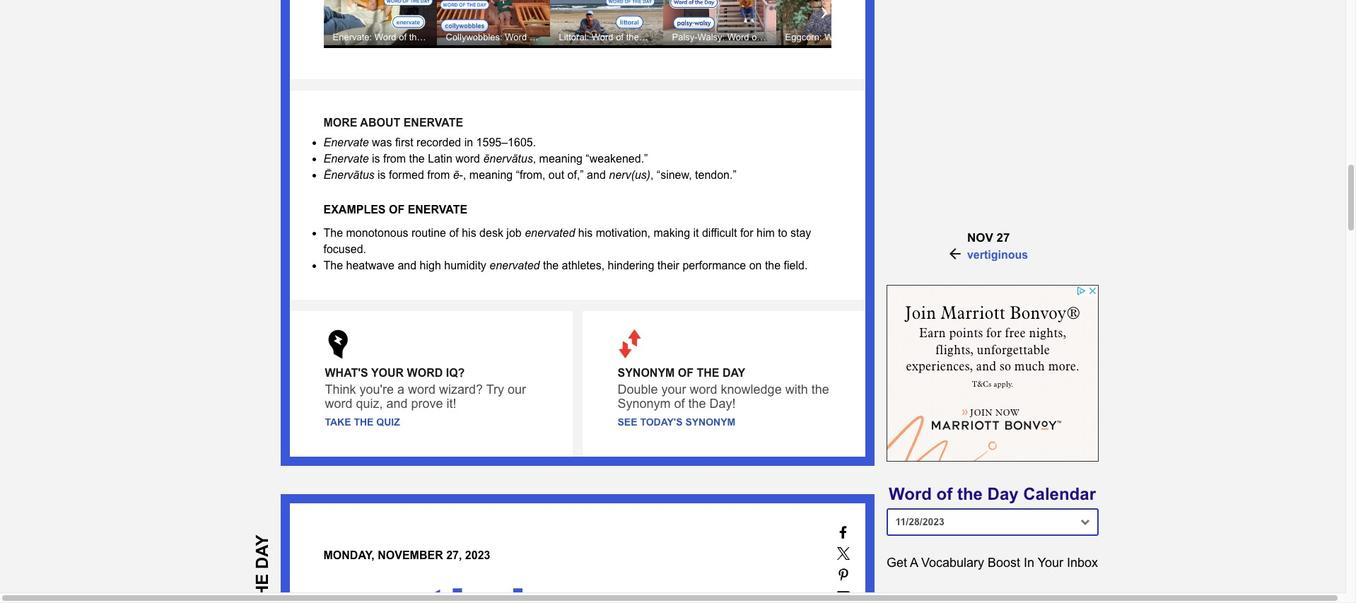 Task type: locate. For each thing, give the bounding box(es) containing it.
your
[[662, 382, 686, 397]]

the for the heatwave and high humidity
[[324, 259, 343, 271]]

0 horizontal spatial of
[[389, 204, 405, 216]]

2 horizontal spatial ,
[[651, 169, 654, 181]]

wizard?
[[439, 382, 483, 397]]

it
[[693, 227, 699, 239]]

his inside his motivation, making it difficult for him to stay focused.
[[578, 227, 593, 239]]

2 vertical spatial and
[[387, 397, 408, 411]]

0 horizontal spatial of
[[449, 227, 459, 239]]

about
[[360, 117, 400, 129]]

1 horizontal spatial the
[[697, 367, 720, 379]]

1 vertical spatial enervate
[[324, 153, 369, 165]]

is
[[372, 153, 380, 165], [378, 169, 386, 181]]

his
[[462, 227, 476, 239], [578, 227, 593, 239]]

try
[[486, 382, 504, 397]]

your
[[1038, 556, 1064, 570]]

the left day
[[697, 367, 720, 379]]

meaning
[[539, 153, 583, 165], [469, 169, 513, 181]]

1 horizontal spatial his
[[578, 227, 593, 239]]

word
[[456, 153, 480, 165], [408, 382, 436, 397], [690, 382, 717, 397], [325, 397, 353, 411]]

from down first
[[383, 153, 406, 165]]

1595–1605.
[[476, 136, 536, 148]]

athletes,
[[562, 259, 605, 271]]

word down word
[[408, 382, 436, 397]]

inbox
[[1067, 556, 1098, 570]]

1 horizontal spatial of
[[678, 367, 694, 379]]

1 vertical spatial the
[[324, 259, 343, 271]]

ēnervātus
[[483, 153, 533, 165]]

is down "was"
[[372, 153, 380, 165]]

the left day! on the right of page
[[688, 397, 706, 411]]

arrows pointing up and down image
[[618, 329, 643, 360]]

1 vertical spatial from
[[427, 169, 450, 181]]

him
[[757, 227, 775, 239]]

the inside enervate was first recorded in 1595–1605. enervate is from the latin word ēnervātus , meaning "weakened." ēnervātus is formed from ē -, meaning "from, out of," and nerv(us) , "sinew, tendon."
[[409, 153, 425, 165]]

examples
[[324, 204, 386, 216]]

0 vertical spatial and
[[587, 169, 606, 181]]

humidity
[[444, 259, 486, 271]]

of for synonym of the day double your word knowledge with the synonym of the day! see today's synonym
[[678, 367, 694, 379]]

1 vertical spatial the
[[354, 416, 374, 428]]

enervated
[[525, 227, 575, 239], [490, 259, 540, 271]]

1 vertical spatial and
[[398, 259, 417, 271]]

his left desk
[[462, 227, 476, 239]]

nov 27 vertiginous
[[967, 231, 1028, 261]]

word inside enervate was first recorded in 1595–1605. enervate is from the latin word ēnervātus , meaning "weakened." ēnervātus is formed from ē -, meaning "from, out of," and nerv(us) , "sinew, tendon."
[[456, 153, 480, 165]]

0 vertical spatial the
[[324, 227, 343, 239]]

enervated down job in the top of the page
[[490, 259, 540, 271]]

of right routine
[[449, 227, 459, 239]]

the up focused.
[[324, 227, 343, 239]]

1 horizontal spatial of
[[674, 397, 685, 411]]

1 vertical spatial of
[[678, 367, 694, 379]]

of up your
[[678, 367, 694, 379]]

advertisement region
[[886, 285, 1099, 462]]

0 horizontal spatial from
[[383, 153, 406, 165]]

1 the from the top
[[324, 227, 343, 239]]

our
[[508, 382, 526, 397]]

1 enervate from the top
[[324, 136, 369, 148]]

1 his from the left
[[462, 227, 476, 239]]

the
[[324, 227, 343, 239], [324, 259, 343, 271]]

1 vertical spatial of
[[674, 397, 685, 411]]

0 horizontal spatial meaning
[[469, 169, 513, 181]]

1 horizontal spatial from
[[427, 169, 450, 181]]

0 vertical spatial is
[[372, 153, 380, 165]]

and left the high
[[398, 259, 417, 271]]

2 his from the left
[[578, 227, 593, 239]]

was
[[372, 136, 392, 148]]

None text field
[[886, 508, 1099, 536]]

, up the "from,
[[533, 153, 536, 165]]

and right of,"
[[587, 169, 606, 181]]

the down focused.
[[324, 259, 343, 271]]

meaning down ēnervātus
[[469, 169, 513, 181]]

word down in
[[456, 153, 480, 165]]

the
[[409, 153, 425, 165], [543, 259, 559, 271], [765, 259, 781, 271], [812, 382, 829, 397], [688, 397, 706, 411], [957, 484, 983, 504]]

synonym down day! on the right of page
[[686, 416, 736, 428]]

27,
[[446, 549, 462, 561]]

is left formed
[[378, 169, 386, 181]]

enervate
[[324, 136, 369, 148], [324, 153, 369, 165]]

motivation,
[[596, 227, 651, 239]]

1 horizontal spatial meaning
[[539, 153, 583, 165]]

his motivation, making it difficult for him to stay focused.
[[324, 227, 811, 255]]

of inside synonym of the day double your word knowledge with the synonym of the day! see today's synonym
[[678, 367, 694, 379]]

enervated right job in the top of the page
[[525, 227, 575, 239]]

0 vertical spatial synonym
[[618, 367, 675, 379]]

desk
[[480, 227, 503, 239]]

, right ē
[[463, 169, 466, 181]]

take
[[325, 416, 351, 428]]

the up formed
[[409, 153, 425, 165]]

0 vertical spatial meaning
[[539, 153, 583, 165]]

0 horizontal spatial his
[[462, 227, 476, 239]]

, left "sinew,
[[651, 169, 654, 181]]

the down quiz,
[[354, 416, 374, 428]]

your
[[371, 367, 404, 379]]

1 vertical spatial is
[[378, 169, 386, 181]]

ēnervātus
[[324, 169, 374, 181]]

of
[[449, 227, 459, 239], [674, 397, 685, 411], [937, 484, 953, 504]]

his up athletes,
[[578, 227, 593, 239]]

0 vertical spatial the
[[697, 367, 720, 379]]

meaning up the out
[[539, 153, 583, 165]]

the down his motivation, making it difficult for him to stay focused.
[[543, 259, 559, 271]]

and
[[587, 169, 606, 181], [398, 259, 417, 271], [387, 397, 408, 411]]

0 vertical spatial of
[[389, 204, 405, 216]]

of for examples of enervate
[[389, 204, 405, 216]]

double
[[618, 382, 658, 397]]

and inside what's your word iq? think you're a word wizard? try our word quiz, and prove it! take the quiz
[[387, 397, 408, 411]]

0 vertical spatial of
[[449, 227, 459, 239]]

monday, november 27, 2023
[[324, 549, 490, 561]]

from
[[383, 153, 406, 165], [427, 169, 450, 181]]

word
[[407, 367, 443, 379]]

day!
[[710, 397, 736, 411]]

and up 'quiz'
[[387, 397, 408, 411]]

from down latin
[[427, 169, 450, 181]]

quiz
[[376, 416, 400, 428]]

first
[[395, 136, 413, 148]]

0 vertical spatial enervated
[[525, 227, 575, 239]]

2 the from the top
[[324, 259, 343, 271]]

enervate up ēnervātus
[[324, 153, 369, 165]]

0 vertical spatial enervate
[[324, 136, 369, 148]]

the monotonous routine of his desk job enervated
[[324, 227, 575, 239]]

0 horizontal spatial the
[[354, 416, 374, 428]]

the right with
[[812, 382, 829, 397]]

word right your
[[690, 382, 717, 397]]

enervate down more
[[324, 136, 369, 148]]

of right word
[[937, 484, 953, 504]]

0 horizontal spatial synonym
[[618, 367, 675, 379]]

1 horizontal spatial synonym
[[686, 416, 736, 428]]

of up monotonous
[[389, 204, 405, 216]]

the inside synonym of the day double your word knowledge with the synonym of the day! see today's synonym
[[697, 367, 720, 379]]

of up see today's synonym link
[[674, 397, 685, 411]]

1 vertical spatial meaning
[[469, 169, 513, 181]]

november
[[378, 549, 443, 561]]

synonym up double
[[618, 367, 675, 379]]

2 vertical spatial of
[[937, 484, 953, 504]]



Task type: describe. For each thing, give the bounding box(es) containing it.
get
[[887, 556, 907, 570]]

in
[[464, 136, 473, 148]]

today's
[[640, 416, 683, 428]]

with
[[785, 382, 808, 397]]

monotonous
[[346, 227, 408, 239]]

their
[[658, 259, 680, 271]]

and inside enervate was first recorded in 1595–1605. enervate is from the latin word ēnervātus , meaning "weakened." ēnervātus is formed from ē -, meaning "from, out of," and nerv(us) , "sinew, tendon."
[[587, 169, 606, 181]]

in
[[1024, 556, 1035, 570]]

job
[[507, 227, 522, 239]]

vertiginous
[[967, 249, 1028, 261]]

see today's synonym link
[[618, 416, 736, 428]]

what's
[[325, 367, 368, 379]]

high
[[420, 259, 441, 271]]

what's your word iq? think you're a word wizard? try our word quiz, and prove it! take the quiz
[[325, 367, 526, 428]]

the left "day"
[[957, 484, 983, 504]]

nov
[[967, 231, 993, 245]]

27
[[997, 231, 1010, 245]]

field.
[[784, 259, 808, 271]]

enervate
[[404, 117, 463, 129]]

word
[[889, 484, 932, 504]]

the for the monotonous routine of his desk job
[[324, 227, 343, 239]]

more about enervate
[[324, 117, 463, 129]]

0 horizontal spatial ,
[[463, 169, 466, 181]]

quiz icon image
[[325, 329, 350, 360]]

word of the day calendar
[[889, 484, 1096, 504]]

nerv(us)
[[609, 169, 651, 181]]

it!
[[447, 397, 457, 411]]

of inside synonym of the day double your word knowledge with the synonym of the day! see today's synonym
[[674, 397, 685, 411]]

day
[[988, 484, 1019, 504]]

2 enervate from the top
[[324, 153, 369, 165]]

hindering
[[608, 259, 654, 271]]

knowledge
[[721, 382, 782, 397]]

quiz,
[[356, 397, 383, 411]]

synonym of the day double your word knowledge with the synonym of the day! see today's synonym
[[618, 367, 829, 428]]

0 vertical spatial from
[[383, 153, 406, 165]]

day
[[723, 367, 746, 379]]

latin
[[428, 153, 452, 165]]

day
[[252, 535, 271, 574]]

2 horizontal spatial of
[[937, 484, 953, 504]]

calendar
[[1023, 484, 1096, 504]]

the heatwave and high humidity enervated the athletes, hindering their performance on the field.
[[324, 259, 808, 271]]

tendon."
[[695, 169, 737, 181]]

enervate
[[408, 204, 468, 216]]

a
[[910, 556, 918, 570]]

word up take
[[325, 397, 353, 411]]

think
[[325, 382, 356, 397]]

a
[[397, 382, 405, 397]]

-
[[459, 169, 463, 181]]

"from,
[[516, 169, 546, 181]]

the inside what's your word iq? think you're a word wizard? try our word quiz, and prove it! take the quiz
[[354, 416, 374, 428]]

of,"
[[568, 169, 584, 181]]

ē
[[453, 169, 459, 181]]

you're
[[360, 382, 394, 397]]

heatwave
[[346, 259, 395, 271]]

monday,
[[324, 549, 375, 561]]

examples of enervate
[[324, 204, 468, 216]]

vocabulary
[[921, 556, 984, 570]]

making
[[654, 227, 690, 239]]

see
[[618, 416, 638, 428]]

formed
[[389, 169, 424, 181]]

prove
[[411, 397, 443, 411]]

routine
[[412, 227, 446, 239]]

for
[[740, 227, 754, 239]]

2023
[[465, 549, 490, 561]]

to
[[778, 227, 787, 239]]

stay
[[791, 227, 811, 239]]

word inside synonym of the day double your word knowledge with the synonym of the day! see today's synonym
[[690, 382, 717, 397]]

synonym
[[618, 397, 671, 411]]

boost
[[988, 556, 1020, 570]]

iq?
[[446, 367, 465, 379]]

focused.
[[324, 243, 366, 255]]

1 vertical spatial enervated
[[490, 259, 540, 271]]

performance
[[683, 259, 746, 271]]

1 horizontal spatial ,
[[533, 153, 536, 165]]

enervate was first recorded in 1595–1605. enervate is from the latin word ēnervātus , meaning "weakened." ēnervātus is formed from ē -, meaning "from, out of," and nerv(us) , "sinew, tendon."
[[324, 136, 737, 181]]

on
[[749, 259, 762, 271]]

recorded
[[417, 136, 461, 148]]

take the quiz link
[[325, 416, 400, 428]]

out
[[549, 169, 564, 181]]

1 vertical spatial synonym
[[686, 416, 736, 428]]

difficult
[[702, 227, 737, 239]]

get a vocabulary boost in your inbox
[[887, 556, 1098, 570]]

more
[[324, 117, 357, 129]]

the right on
[[765, 259, 781, 271]]

"sinew,
[[657, 169, 692, 181]]

"weakened."
[[586, 153, 648, 165]]



Task type: vqa. For each thing, say whether or not it's contained in the screenshot.
of the
no



